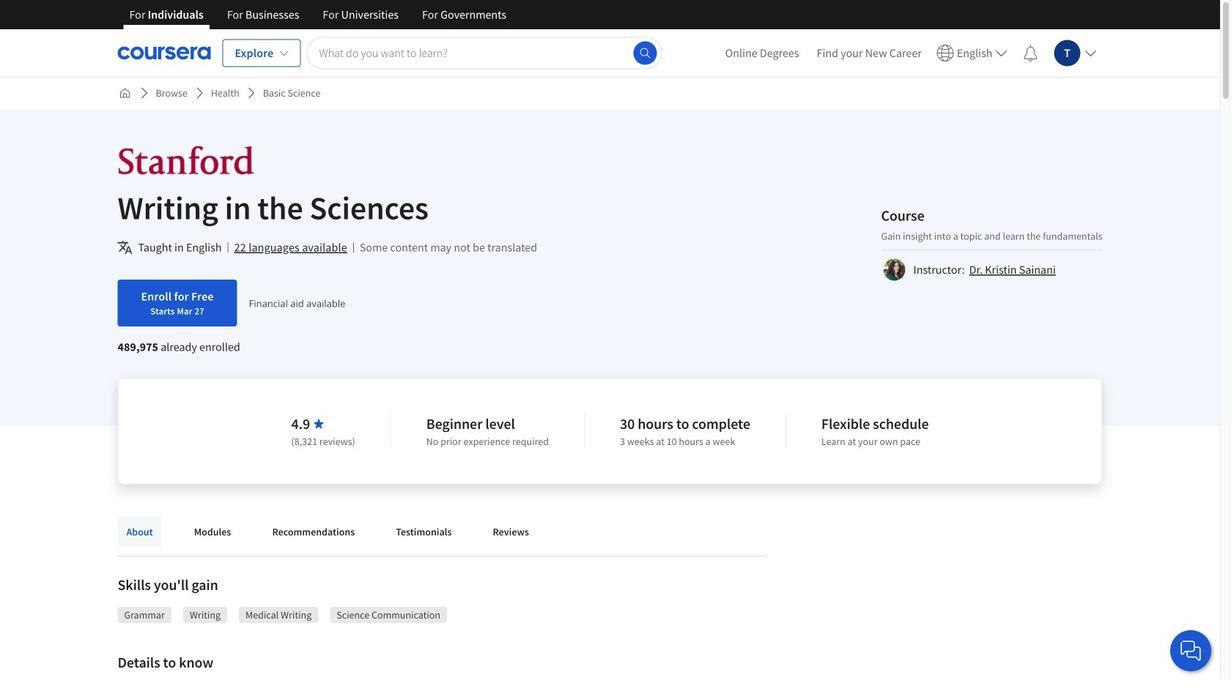 Task type: vqa. For each thing, say whether or not it's contained in the screenshot.
Home icon
yes



Task type: locate. For each thing, give the bounding box(es) containing it.
coursera image
[[118, 41, 211, 65]]

None search field
[[307, 37, 662, 69]]

stanford university image
[[118, 144, 255, 177]]



Task type: describe. For each thing, give the bounding box(es) containing it.
home image
[[119, 87, 131, 99]]

What do you want to learn? text field
[[307, 37, 662, 69]]

banner navigation
[[118, 0, 518, 40]]

dr. kristin sainani image
[[884, 259, 905, 281]]



